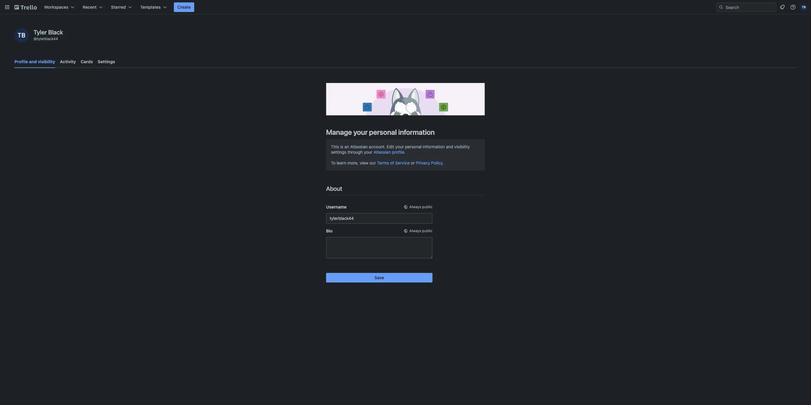 Task type: describe. For each thing, give the bounding box(es) containing it.
activity link
[[60, 56, 76, 67]]

profile and visibility
[[14, 59, 55, 64]]

username
[[326, 205, 347, 210]]

Username text field
[[326, 213, 433, 224]]

our
[[370, 160, 376, 166]]

back to home image
[[14, 2, 37, 12]]

personal inside 'this is an atlassian account. edit your personal information and visibility settings through your'
[[405, 144, 422, 149]]

0 vertical spatial information
[[399, 128, 435, 136]]

public for username
[[423, 205, 433, 209]]

Bio text field
[[326, 237, 433, 259]]

primary element
[[0, 0, 812, 14]]

0 horizontal spatial and
[[29, 59, 37, 64]]

terms of service or privacy policy .
[[377, 160, 444, 166]]

atlassian profile
[[374, 150, 405, 155]]

edit
[[387, 144, 394, 149]]

profile and visibility link
[[14, 56, 55, 68]]

through
[[348, 150, 363, 155]]

always for bio
[[410, 229, 422, 233]]

atlassian inside 'this is an atlassian account. edit your personal information and visibility settings through your'
[[351, 144, 368, 149]]

visibility inside 'this is an atlassian account. edit your personal information and visibility settings through your'
[[455, 144, 470, 149]]

terms
[[377, 160, 389, 166]]

manage your personal information
[[326, 128, 435, 136]]

2 vertical spatial your
[[364, 150, 373, 155]]

activity
[[60, 59, 76, 64]]

templates
[[140, 4, 161, 10]]

cards
[[81, 59, 93, 64]]

always public for username
[[410, 205, 433, 209]]

service
[[395, 160, 410, 166]]

tyler black @ tylerblack44
[[34, 29, 63, 41]]

save
[[375, 275, 384, 280]]

0 notifications image
[[779, 4, 786, 11]]

tyler black (tylerblack44) image
[[801, 4, 808, 11]]

cards link
[[81, 56, 93, 67]]

about
[[326, 185, 342, 192]]

create button
[[174, 2, 194, 12]]

recent button
[[79, 2, 106, 12]]

settings link
[[98, 56, 115, 67]]

1 vertical spatial your
[[396, 144, 404, 149]]

this
[[331, 144, 339, 149]]

recent
[[83, 4, 97, 10]]

and inside 'this is an atlassian account. edit your personal information and visibility settings through your'
[[446, 144, 453, 149]]

Search field
[[724, 3, 777, 12]]

workspaces button
[[40, 2, 78, 12]]

more,
[[348, 160, 359, 166]]

search image
[[719, 5, 724, 10]]

starred button
[[107, 2, 135, 12]]

tylerblack44
[[37, 37, 58, 41]]



Task type: locate. For each thing, give the bounding box(es) containing it.
atlassian
[[351, 144, 368, 149], [374, 150, 391, 155]]

.
[[405, 150, 406, 155], [443, 160, 444, 166]]

workspaces
[[44, 4, 68, 10]]

0 vertical spatial visibility
[[38, 59, 55, 64]]

information inside 'this is an atlassian account. edit your personal information and visibility settings through your'
[[423, 144, 445, 149]]

or
[[411, 160, 415, 166]]

0 vertical spatial your
[[354, 128, 368, 136]]

0 vertical spatial atlassian
[[351, 144, 368, 149]]

account.
[[369, 144, 386, 149]]

. to learn more, view our
[[331, 150, 406, 166]]

0 vertical spatial and
[[29, 59, 37, 64]]

of
[[390, 160, 394, 166]]

always for username
[[410, 205, 422, 209]]

1 vertical spatial visibility
[[455, 144, 470, 149]]

atlassian up through
[[351, 144, 368, 149]]

visibility inside profile and visibility link
[[38, 59, 55, 64]]

0 horizontal spatial personal
[[369, 128, 397, 136]]

1 vertical spatial .
[[443, 160, 444, 166]]

public for bio
[[423, 229, 433, 233]]

information up policy
[[423, 144, 445, 149]]

1 public from the top
[[423, 205, 433, 209]]

learn
[[337, 160, 347, 166]]

black
[[48, 29, 63, 36]]

1 vertical spatial public
[[423, 229, 433, 233]]

templates button
[[137, 2, 170, 12]]

0 horizontal spatial visibility
[[38, 59, 55, 64]]

and
[[29, 59, 37, 64], [446, 144, 453, 149]]

your up profile
[[396, 144, 404, 149]]

1 vertical spatial always public
[[410, 229, 433, 233]]

1 always public from the top
[[410, 205, 433, 209]]

. up service
[[405, 150, 406, 155]]

1 horizontal spatial visibility
[[455, 144, 470, 149]]

your up through
[[354, 128, 368, 136]]

0 vertical spatial always public
[[410, 205, 433, 209]]

tyler black (tylerblack44) image
[[14, 28, 29, 43]]

1 vertical spatial information
[[423, 144, 445, 149]]

1 vertical spatial and
[[446, 144, 453, 149]]

view
[[360, 160, 369, 166]]

your down account.
[[364, 150, 373, 155]]

2 always from the top
[[410, 229, 422, 233]]

1 horizontal spatial personal
[[405, 144, 422, 149]]

always
[[410, 205, 422, 209], [410, 229, 422, 233]]

0 vertical spatial always
[[410, 205, 422, 209]]

profile
[[14, 59, 28, 64]]

your
[[354, 128, 368, 136], [396, 144, 404, 149], [364, 150, 373, 155]]

bio
[[326, 229, 333, 234]]

is
[[340, 144, 344, 149]]

1 always from the top
[[410, 205, 422, 209]]

0 vertical spatial public
[[423, 205, 433, 209]]

0 vertical spatial .
[[405, 150, 406, 155]]

starred
[[111, 4, 126, 10]]

0 vertical spatial personal
[[369, 128, 397, 136]]

settings
[[98, 59, 115, 64]]

personal up account.
[[369, 128, 397, 136]]

personal up or
[[405, 144, 422, 149]]

information
[[399, 128, 435, 136], [423, 144, 445, 149]]

1 horizontal spatial atlassian
[[374, 150, 391, 155]]

personal
[[369, 128, 397, 136], [405, 144, 422, 149]]

profile
[[392, 150, 405, 155]]

2 public from the top
[[423, 229, 433, 233]]

to
[[331, 160, 336, 166]]

always public for bio
[[410, 229, 433, 233]]

information up 'this is an atlassian account. edit your personal information and visibility settings through your'
[[399, 128, 435, 136]]

. inside ". to learn more, view our"
[[405, 150, 406, 155]]

create
[[178, 4, 191, 10]]

. right the privacy
[[443, 160, 444, 166]]

privacy policy link
[[416, 160, 443, 166]]

@
[[34, 37, 37, 41]]

public
[[423, 205, 433, 209], [423, 229, 433, 233]]

an
[[345, 144, 349, 149]]

manage
[[326, 128, 352, 136]]

settings
[[331, 150, 347, 155]]

tyler
[[34, 29, 47, 36]]

policy
[[431, 160, 443, 166]]

this is an atlassian account. edit your personal information and visibility settings through your
[[331, 144, 470, 155]]

atlassian profile link
[[374, 150, 405, 155]]

2 always public from the top
[[410, 229, 433, 233]]

privacy
[[416, 160, 430, 166]]

atlassian down account.
[[374, 150, 391, 155]]

open information menu image
[[791, 4, 797, 10]]

0 horizontal spatial .
[[405, 150, 406, 155]]

1 vertical spatial atlassian
[[374, 150, 391, 155]]

always public
[[410, 205, 433, 209], [410, 229, 433, 233]]

1 horizontal spatial .
[[443, 160, 444, 166]]

terms of service link
[[377, 160, 410, 166]]

save button
[[326, 273, 433, 283]]

visibility
[[38, 59, 55, 64], [455, 144, 470, 149]]

1 vertical spatial always
[[410, 229, 422, 233]]

1 vertical spatial personal
[[405, 144, 422, 149]]

0 horizontal spatial atlassian
[[351, 144, 368, 149]]

1 horizontal spatial and
[[446, 144, 453, 149]]



Task type: vqa. For each thing, say whether or not it's contained in the screenshot.
Board
no



